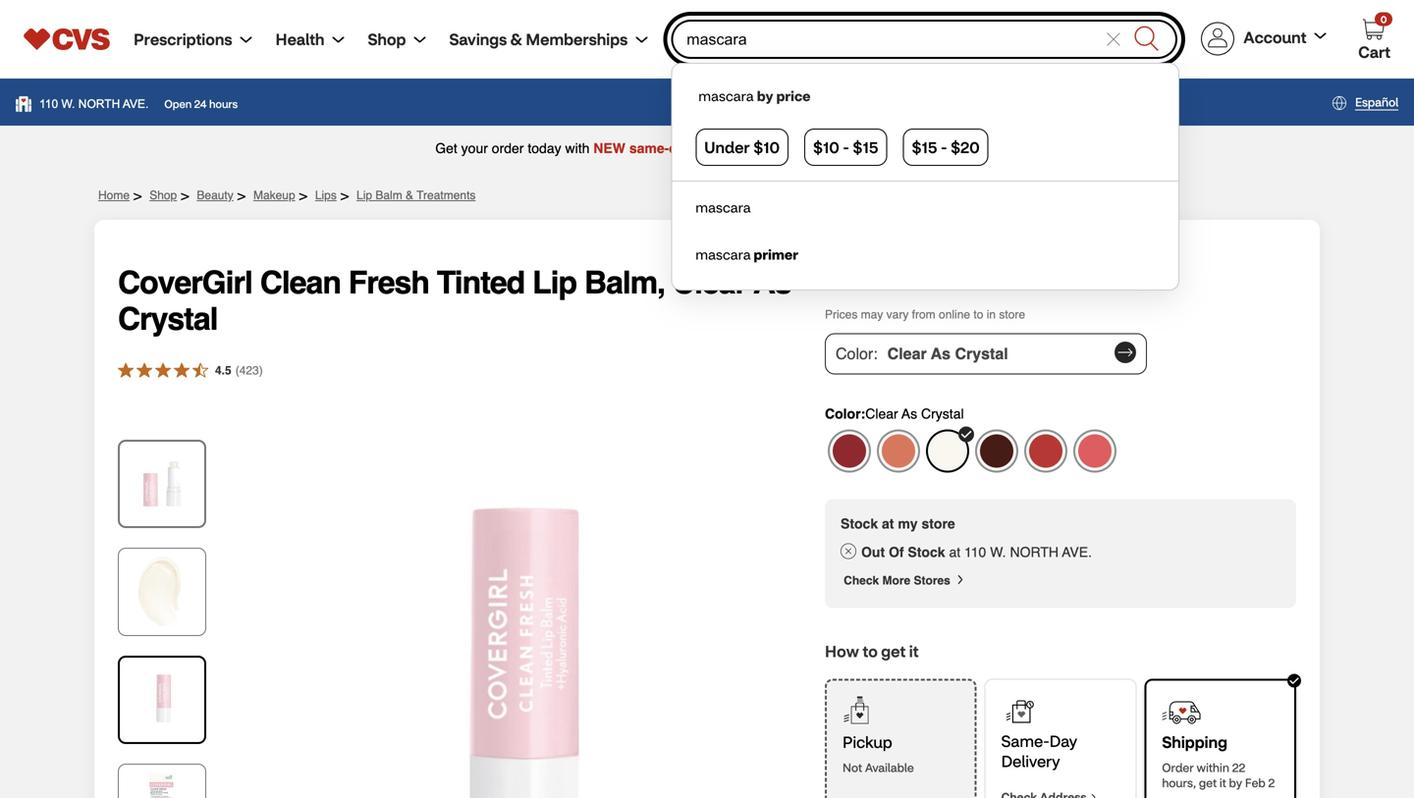 Task type: describe. For each thing, give the bounding box(es) containing it.
1 vertical spatial to
[[863, 641, 878, 661]]

110 inside button
[[39, 97, 58, 110]]

check more stores
[[844, 574, 950, 588]]

your
[[461, 140, 488, 156]]

4 > from the left
[[299, 188, 307, 203]]

out of stock at 110 w. north ave.
[[861, 545, 1092, 560]]

same-day delivery button
[[985, 679, 1136, 798]]

variant color: you're the pom, 5 of 6:  you're the pom not selected image
[[1024, 430, 1067, 473]]

balm
[[375, 189, 402, 202]]

beauty link
[[197, 189, 233, 202]]

Variant Color: Life Is Pink, 6 of 6:  Life Is Pink Not selected   radio
[[1073, 430, 1117, 473]]

details
[[933, 140, 973, 156]]

clean
[[260, 265, 341, 301]]

pickup not available
[[843, 732, 914, 775]]

1 vertical spatial store
[[922, 516, 955, 532]]

$6.79
[[825, 251, 913, 292]]

out
[[861, 545, 885, 560]]

1 vertical spatial w.
[[990, 545, 1006, 560]]

open 24 hours
[[164, 97, 238, 111]]

with
[[565, 140, 590, 156]]

ave. inside button
[[123, 97, 149, 110]]

prices may vary from online to in store
[[825, 308, 1025, 322]]

as inside 'covergirl clean fresh tinted lip balm, clear as crystal'
[[754, 265, 791, 301]]

main navigation
[[110, 27, 647, 52]]

shop link
[[149, 189, 177, 202]]

tinted
[[437, 265, 525, 301]]

same-
[[1001, 731, 1050, 751]]

2
[[1268, 775, 1275, 791]]

by
[[1229, 775, 1242, 791]]

1 vertical spatial north
[[1010, 545, 1059, 560]]

covergirl clean fresh tinted lip balm, thumbnail image 2 of 8 image
[[123, 553, 201, 631]]

within
[[1197, 760, 1229, 775]]

w. inside button
[[61, 97, 75, 110]]

24
[[194, 97, 207, 111]]

2 > from the left
[[181, 188, 189, 203]]

lip balm & treatments link
[[356, 189, 476, 202]]

new
[[593, 140, 625, 156]]

out of stock at 110 w. north ave. element
[[841, 544, 1281, 561]]

how to get it
[[825, 641, 919, 661]]

get
[[435, 140, 457, 156]]

north inside button
[[78, 97, 120, 110]]

0 vertical spatial color : clear as crystal
[[836, 345, 1008, 363]]

hours,
[[1162, 775, 1196, 791]]

shipping order within 22 hours, get it by feb 2
[[1162, 732, 1275, 791]]

shipping
[[1162, 732, 1227, 752]]

variant color: i cherry-ish you, 1 of 6:  i cherry-ish you not selected image
[[828, 430, 871, 473]]

see
[[905, 140, 929, 156]]

from
[[912, 308, 936, 322]]

variant color: life is pink, 6 of 6:  life is pink not selected image
[[1073, 430, 1117, 473]]

variant color: bliss you berry, 4 of 6:  bliss you berry not selected image
[[975, 430, 1018, 473]]

balm,
[[584, 265, 665, 301]]

1 vertical spatial color : clear as crystal
[[825, 406, 964, 422]]

5 > from the left
[[341, 188, 349, 203]]

order
[[1162, 760, 1194, 775]]

or
[[752, 140, 765, 156]]

0 horizontal spatial :
[[861, 406, 865, 422]]

0 horizontal spatial at
[[882, 516, 894, 532]]

makeup
[[253, 189, 295, 202]]

check more stores button
[[841, 573, 968, 589]]

crystal inside 'covergirl clean fresh tinted lip balm, clear as crystal'
[[118, 301, 218, 337]]

more
[[882, 574, 910, 588]]

0 vertical spatial it
[[909, 641, 919, 661]]

get your order today with new same-day delivery or free cvs pickup .* see details
[[435, 140, 973, 156]]

treatments
[[417, 189, 476, 202]]

1 vertical spatial ave.
[[1062, 545, 1092, 560]]

Variant Color: Clear As Crystal, 3 of 6:  Clear As Crystal Selected   radio
[[926, 427, 974, 473]]

same-day delivery
[[1001, 731, 1077, 771]]

covergirl clean fresh tinted lip balm, clear as crystal
[[118, 265, 791, 337]]

delivery
[[1001, 751, 1060, 771]]

lip inside 'covergirl clean fresh tinted lip balm, clear as crystal'
[[532, 265, 577, 301]]

0 horizontal spatial get
[[881, 641, 906, 661]]

free
[[768, 140, 805, 156]]

Search CVS search field
[[671, 20, 1178, 59]]

4.5
[[215, 364, 231, 377]]

.*
[[886, 140, 895, 156]]

español link
[[1332, 92, 1398, 112]]

home > shop > beauty > makeup > lips > lip balm & treatments
[[98, 188, 476, 203]]

Variant Color: Bliss You Berry, 4 of 6:  Bliss You Berry Not selected   radio
[[975, 430, 1018, 473]]

cart
[[1358, 42, 1391, 62]]



Task type: locate. For each thing, give the bounding box(es) containing it.
color : clear as crystal
[[836, 345, 1008, 363], [825, 406, 964, 422]]

Variant Color: Made For Peach, 2 of 6:  Made For Peach Not selected   radio
[[877, 430, 920, 473]]

>
[[134, 188, 142, 203], [181, 188, 189, 203], [237, 188, 245, 203], [299, 188, 307, 203], [341, 188, 349, 203]]

clicking on the image opens a new modal with 8 larger images of covergirl clean fresh tinted lip balm. some images may not have descriptive text. 3 out of 8. image
[[218, 403, 807, 798]]

stock up out
[[841, 516, 878, 532]]

clear down "vary"
[[887, 345, 927, 363]]

0 vertical spatial store
[[999, 308, 1025, 322]]

lip inside home > shop > beauty > makeup > lips > lip balm & treatments
[[356, 189, 372, 202]]

0 vertical spatial stock
[[841, 516, 878, 532]]

110 w. north ave. button
[[24, 95, 149, 113]]

110
[[39, 97, 58, 110], [964, 545, 986, 560]]

0 vertical spatial as
[[754, 265, 791, 301]]

0 vertical spatial north
[[78, 97, 120, 110]]

1 horizontal spatial ave.
[[1062, 545, 1092, 560]]

423
[[239, 364, 259, 377]]

at left 'my'
[[882, 516, 894, 532]]

prices
[[825, 308, 858, 322]]

in
[[987, 308, 996, 322]]

it down check more stores button
[[909, 641, 919, 661]]

order
[[492, 140, 524, 156]]

1 horizontal spatial it
[[1220, 775, 1226, 791]]

1 vertical spatial color
[[825, 406, 861, 422]]

1 vertical spatial at
[[949, 545, 961, 560]]

0 vertical spatial color
[[836, 345, 873, 363]]

to
[[974, 308, 983, 322], [863, 641, 878, 661]]

get
[[881, 641, 906, 661], [1199, 775, 1217, 791]]

1 vertical spatial :
[[861, 406, 865, 422]]

day
[[1050, 731, 1077, 751]]

1 horizontal spatial store
[[999, 308, 1025, 322]]

> left lips
[[299, 188, 307, 203]]

store right the in
[[999, 308, 1025, 322]]

(
[[235, 364, 239, 377]]

)
[[259, 364, 263, 377]]

4.5 ( 423 )
[[215, 364, 263, 377]]

color : clear as crystal down from
[[836, 345, 1008, 363]]

vary
[[886, 308, 909, 322]]

lip left balm,
[[532, 265, 577, 301]]

crystal down the in
[[955, 345, 1008, 363]]

my
[[898, 516, 918, 532]]

color : clear as crystal up variant color: made for peach, 2 of 6:  made for peach not selected radio
[[825, 406, 964, 422]]

covergirl clean fresh tinted lip balm, thumbnail image 1 of 8 image
[[123, 445, 201, 523]]

may
[[861, 308, 883, 322]]

lips
[[315, 189, 337, 202]]

> right 'home'
[[134, 188, 142, 203]]

it left by
[[1220, 775, 1226, 791]]

Search products and services search field
[[685, 23, 1097, 56]]

of
[[889, 545, 904, 560]]

how
[[825, 641, 859, 661]]

0 vertical spatial w.
[[61, 97, 75, 110]]

lips link
[[315, 189, 337, 202]]

feb
[[1245, 775, 1266, 791]]

as up variant color: made for peach, 2 of 6:  made for peach not selected image
[[902, 406, 917, 422]]

get inside shipping order within 22 hours, get it by feb 2
[[1199, 775, 1217, 791]]

1 vertical spatial it
[[1220, 775, 1226, 791]]

at
[[882, 516, 894, 532], [949, 545, 961, 560]]

0
[[1381, 13, 1387, 26]]

1 horizontal spatial 110
[[964, 545, 986, 560]]

clear right balm,
[[673, 265, 746, 301]]

as
[[754, 265, 791, 301], [931, 345, 951, 363], [902, 406, 917, 422]]

2 vertical spatial clear
[[865, 406, 898, 422]]

check
[[844, 574, 879, 588]]

w.
[[61, 97, 75, 110], [990, 545, 1006, 560]]

1 horizontal spatial at
[[949, 545, 961, 560]]

0 vertical spatial lip
[[356, 189, 372, 202]]

color down prices
[[836, 345, 873, 363]]

home
[[98, 189, 130, 202]]

to left the in
[[974, 308, 983, 322]]

español
[[1355, 94, 1398, 109]]

1 horizontal spatial lip
[[532, 265, 577, 301]]

1 horizontal spatial w.
[[990, 545, 1006, 560]]

clear up variant color: made for peach, 2 of 6:  made for peach not selected radio
[[865, 406, 898, 422]]

stock
[[841, 516, 878, 532], [908, 545, 945, 560]]

clear inside 'covergirl clean fresh tinted lip balm, clear as crystal'
[[673, 265, 746, 301]]

&
[[406, 189, 413, 202]]

Variant Color: You'Re The Pom, 5 of 6:  You'Re The Pom Not selected   radio
[[1024, 430, 1067, 473]]

0 horizontal spatial as
[[754, 265, 791, 301]]

not
[[843, 760, 862, 775]]

today
[[528, 140, 561, 156]]

covergirl clean fresh tinted lip balm, thumbnail image 4 of 8 image
[[123, 769, 201, 798]]

online
[[939, 308, 970, 322]]

0 vertical spatial get
[[881, 641, 906, 661]]

> right the shop link
[[181, 188, 189, 203]]

0 vertical spatial pickup
[[841, 140, 886, 156]]

delivery
[[697, 140, 749, 156]]

it inside shipping order within 22 hours, get it by feb 2
[[1220, 775, 1226, 791]]

0 vertical spatial ave.
[[123, 97, 149, 110]]

north
[[78, 97, 120, 110], [1010, 545, 1059, 560]]

1 vertical spatial get
[[1199, 775, 1217, 791]]

0 vertical spatial 110
[[39, 97, 58, 110]]

covergirl
[[118, 265, 252, 301]]

0 vertical spatial to
[[974, 308, 983, 322]]

> right the beauty link
[[237, 188, 245, 203]]

110 w. north ave.
[[39, 97, 149, 110]]

3 > from the left
[[237, 188, 245, 203]]

stock at my store
[[841, 516, 955, 532]]

beauty
[[197, 189, 233, 202]]

1 vertical spatial stock
[[908, 545, 945, 560]]

available
[[865, 760, 914, 775]]

variant color: made for peach, 2 of 6:  made for peach not selected image
[[877, 430, 920, 473]]

store right 'my'
[[922, 516, 955, 532]]

pickup right cvs
[[841, 140, 886, 156]]

0 vertical spatial at
[[882, 516, 894, 532]]

to right how
[[863, 641, 878, 661]]

stock up stores
[[908, 545, 945, 560]]

store
[[999, 308, 1025, 322], [922, 516, 955, 532]]

0 horizontal spatial stock
[[841, 516, 878, 532]]

0 horizontal spatial w.
[[61, 97, 75, 110]]

pickup inside pickup not available
[[843, 732, 892, 752]]

color up variant color: i cherry-ish you, 1 of 6:  i cherry-ish you not selected 'icon'
[[825, 406, 861, 422]]

0 horizontal spatial ave.
[[123, 97, 149, 110]]

cvs
[[809, 140, 837, 156]]

makeup link
[[253, 189, 295, 202]]

price $6.79. element
[[825, 251, 913, 292]]

1 vertical spatial pickup
[[843, 732, 892, 752]]

1 vertical spatial crystal
[[955, 345, 1008, 363]]

fresh
[[348, 265, 429, 301]]

0 vertical spatial :
[[873, 345, 878, 363]]

get right how
[[881, 641, 906, 661]]

lip left balm
[[356, 189, 372, 202]]

day
[[669, 140, 693, 156]]

0 horizontal spatial store
[[922, 516, 955, 532]]

crystal up the variant color: clear as crystal, 3 of 6:  clear as crystal selected radio
[[921, 406, 964, 422]]

crystal
[[118, 301, 218, 337], [955, 345, 1008, 363], [921, 406, 964, 422]]

see details link
[[899, 138, 979, 158]]

: up variant color: i cherry-ish you, 1 of 6:  i cherry-ish you not selected 'icon'
[[861, 406, 865, 422]]

crystal up 4.5
[[118, 301, 218, 337]]

1 vertical spatial 110
[[964, 545, 986, 560]]

0 horizontal spatial north
[[78, 97, 120, 110]]

0 vertical spatial crystal
[[118, 301, 218, 337]]

1 horizontal spatial :
[[873, 345, 878, 363]]

1 > from the left
[[134, 188, 142, 203]]

> right lips link
[[341, 188, 349, 203]]

1 horizontal spatial stock
[[908, 545, 945, 560]]

1 horizontal spatial as
[[902, 406, 917, 422]]

0 vertical spatial clear
[[673, 265, 746, 301]]

2 vertical spatial as
[[902, 406, 917, 422]]

home link
[[98, 189, 130, 202]]

1 horizontal spatial to
[[974, 308, 983, 322]]

same-
[[629, 140, 669, 156]]

at up stores
[[949, 545, 961, 560]]

stores
[[914, 574, 950, 588]]

2 vertical spatial crystal
[[921, 406, 964, 422]]

0 horizontal spatial lip
[[356, 189, 372, 202]]

1 vertical spatial as
[[931, 345, 951, 363]]

1 vertical spatial lip
[[532, 265, 577, 301]]

:
[[873, 345, 878, 363], [861, 406, 865, 422]]

ave.
[[123, 97, 149, 110], [1062, 545, 1092, 560]]

Variant Color: I Cherry-Ish You, 1 of 6:  I Cherry-Ish You Not selected   radio
[[828, 430, 871, 473]]

0 horizontal spatial it
[[909, 641, 919, 661]]

shop
[[149, 189, 177, 202]]

0 horizontal spatial 110
[[39, 97, 58, 110]]

lip
[[356, 189, 372, 202], [532, 265, 577, 301]]

as down online
[[931, 345, 951, 363]]

1 horizontal spatial get
[[1199, 775, 1217, 791]]

: down may
[[873, 345, 878, 363]]

pickup up not
[[843, 732, 892, 752]]

1 horizontal spatial north
[[1010, 545, 1059, 560]]

22
[[1232, 760, 1245, 775]]

2 horizontal spatial as
[[931, 345, 951, 363]]

open
[[164, 97, 192, 111]]

1 vertical spatial clear
[[887, 345, 927, 363]]

0 horizontal spatial to
[[863, 641, 878, 661]]

covergirl clean fresh tinted lip balm, thumbnail image 3 of 8 image
[[123, 661, 201, 739]]

get left by
[[1199, 775, 1217, 791]]

as left $6.79
[[754, 265, 791, 301]]

hours
[[209, 97, 238, 111]]



Task type: vqa. For each thing, say whether or not it's contained in the screenshot.
INGREDIENTS
no



